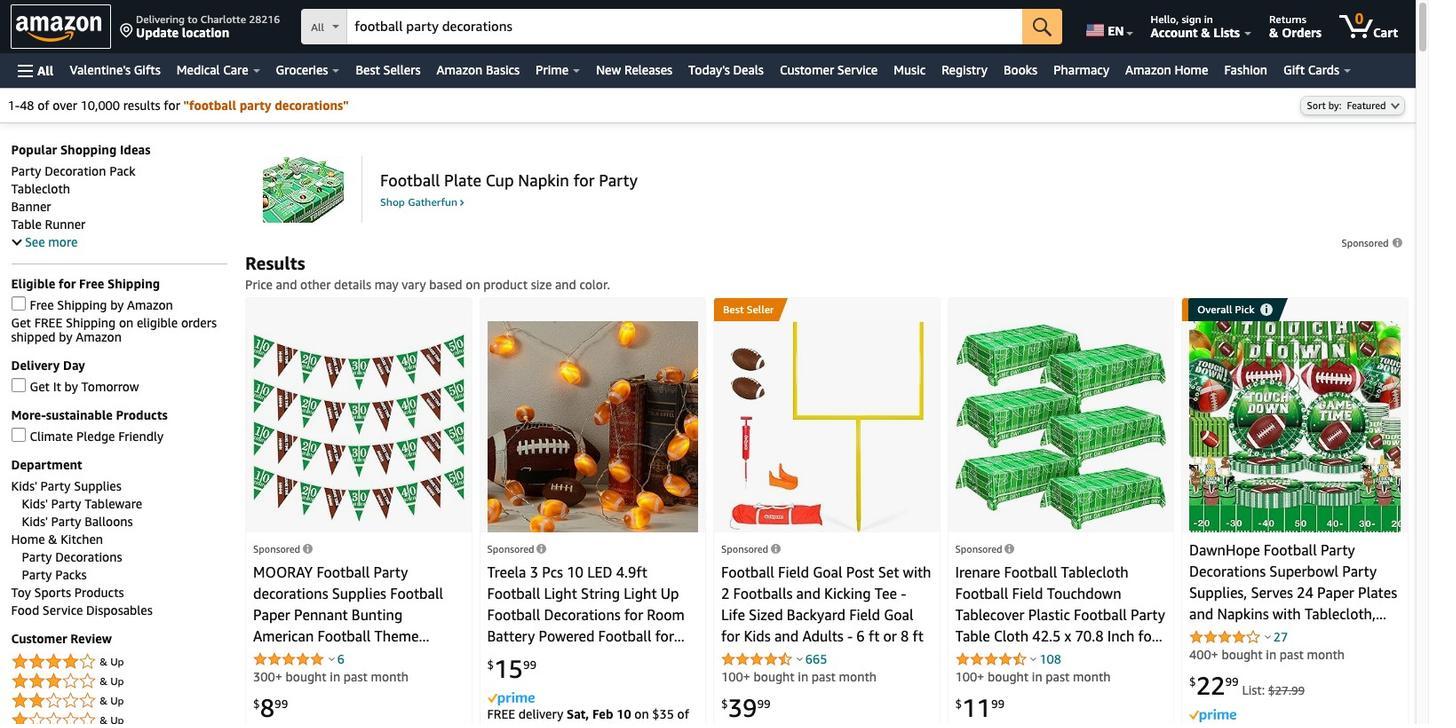 Task type: vqa. For each thing, say whether or not it's contained in the screenshot.
product image to the left
no



Task type: locate. For each thing, give the bounding box(es) containing it.
6 link
[[337, 652, 345, 667]]

party inside party decoration pack tablecloth banner table runner
[[11, 164, 41, 179]]

christmas
[[487, 671, 551, 688]]

customer inside "navigation" navigation
[[780, 62, 834, 77]]

footballs
[[733, 585, 793, 603]]

free inside free shipping by amazon get free shipping on eligible orders shipped by amazon
[[34, 316, 62, 331]]

amazon prime image down the christmas
[[487, 693, 534, 706]]

0 vertical spatial 6
[[857, 628, 865, 646]]

supplies inside "department kids' party supplies kids' party tableware kids' party balloons home & kitchen party decorations party packs toy sports products food service disposables"
[[74, 479, 122, 494]]

3 checkbox image from the top
[[11, 429, 25, 443]]

99 inside $ 15 99
[[523, 658, 537, 673]]

month for 22
[[1307, 648, 1345, 663]]

birthday inside irenare football tablecloth football field touchdown tablecover plastic football party table cloth 42.5 x 70.8 inch for decorations birthday party game supplies (6 sheets)
[[1036, 649, 1090, 667]]

99 down 'kids'
[[757, 698, 771, 712]]

party decoration pack link
[[11, 164, 136, 179]]

customer service
[[780, 62, 878, 77]]

1 vertical spatial kids'
[[22, 497, 48, 512]]

checkbox image for get it by tomorrow
[[11, 379, 25, 393]]

on inside free shipping by amazon get free shipping on eligible orders shipped by amazon
[[119, 316, 133, 331]]

of
[[38, 98, 49, 113], [677, 707, 689, 723]]

supplies up bunting on the bottom left of the page
[[332, 585, 386, 603]]

& up for 3 stars & up element
[[100, 676, 124, 689]]

& up link down 4 stars & up element
[[11, 692, 227, 713]]

None submit
[[1023, 9, 1063, 44]]

checkbox image inside get it by tomorrow link
[[11, 379, 25, 393]]

$ down 300+
[[253, 698, 260, 712]]

& inside 4 stars & up element
[[100, 656, 107, 669]]

kids' down kids' party supplies link
[[22, 497, 48, 512]]

0 horizontal spatial 100+ bought in past month
[[721, 670, 877, 685]]

valentine's gifts
[[70, 62, 161, 77]]

1 vertical spatial customer
[[11, 632, 67, 647]]

0 vertical spatial paper
[[1317, 584, 1355, 602]]

1 horizontal spatial of
[[677, 707, 689, 723]]

1 vertical spatial free
[[30, 298, 54, 313]]

$ inside $ 15 99
[[487, 658, 494, 673]]

by down eligible for free shipping
[[110, 298, 124, 313]]

$ for 39
[[721, 698, 728, 712]]

of right 48
[[38, 98, 49, 113]]

in down 6 link
[[330, 670, 340, 685]]

deals
[[733, 62, 764, 77]]

best inside "navigation" navigation
[[356, 62, 380, 77]]

1 horizontal spatial -
[[901, 585, 906, 603]]

0 horizontal spatial free
[[34, 316, 62, 331]]

& up 3 stars & up element
[[100, 656, 107, 669]]

best seller link
[[714, 299, 939, 322]]

0 horizontal spatial popover image
[[328, 657, 335, 662]]

customer down "food"
[[11, 632, 67, 647]]

1 vertical spatial table
[[955, 628, 990, 646]]

for inside football field goal post set with 2 footballs and kicking tee - life sized backyard field goal for kids and adults - 6 ft or 8 ft
[[721, 628, 740, 646]]

led
[[587, 564, 613, 582]]

size
[[531, 278, 552, 293]]

0 horizontal spatial -
[[847, 628, 853, 646]]

touchdown
[[1047, 585, 1122, 603]]

0 vertical spatial free
[[79, 277, 104, 292]]

goal up kicking
[[813, 564, 843, 582]]

past down 108 on the right bottom of the page
[[1046, 670, 1070, 685]]

checkbox image down more-
[[11, 429, 25, 443]]

1 vertical spatial by
[[59, 330, 72, 345]]

11
[[962, 694, 991, 723]]

1 horizontal spatial gifts
[[555, 671, 585, 688]]

amazon image
[[16, 16, 102, 43]]

- right adults
[[847, 628, 853, 646]]

ft right or at the bottom of the page
[[913, 628, 924, 646]]

sponsored button
[[1342, 235, 1404, 253], [253, 544, 313, 555], [487, 544, 547, 555], [721, 544, 781, 555], [955, 544, 1015, 555]]

0 horizontal spatial 10
[[567, 564, 584, 582]]

prime link
[[528, 58, 588, 83]]

it
[[53, 380, 61, 395]]

tablecover
[[955, 607, 1025, 624]]

1 horizontal spatial popover image
[[1265, 635, 1271, 640]]

3 stars & up element
[[11, 672, 227, 693]]

party up party packs link
[[22, 550, 52, 565]]

best seller group
[[714, 299, 780, 322]]

checkbox image
[[11, 297, 25, 311], [11, 379, 25, 393], [11, 429, 25, 443]]

delivery
[[11, 358, 60, 374]]

100+ bought in past month down 108 on the right bottom of the page
[[955, 670, 1111, 685]]

2 vertical spatial field
[[849, 607, 880, 624]]

decorations up powered
[[544, 607, 621, 624]]

for left 'boys'
[[589, 671, 608, 688]]

and right size
[[555, 278, 576, 293]]

1 horizontal spatial 10
[[617, 707, 631, 723]]

1 horizontal spatial with
[[1273, 606, 1301, 624]]

0 horizontal spatial table
[[11, 217, 42, 232]]

hello,
[[1151, 12, 1179, 26]]

on left $35
[[635, 707, 649, 723]]

with right set
[[903, 564, 931, 582]]

0 horizontal spatial of
[[38, 98, 49, 113]]

0 vertical spatial 10
[[567, 564, 584, 582]]

0 vertical spatial on
[[466, 278, 480, 293]]

0 vertical spatial & up
[[100, 656, 124, 669]]

2 & up link from the top
[[11, 672, 227, 693]]

location
[[182, 25, 229, 40]]

1 horizontal spatial goal
[[884, 607, 914, 624]]

1 horizontal spatial 8
[[901, 628, 909, 646]]

for right the inch
[[1138, 628, 1157, 646]]

on left eligible
[[119, 316, 133, 331]]

1 horizontal spatial tablecloth
[[1061, 564, 1129, 582]]

1 horizontal spatial 100+
[[955, 670, 985, 685]]

banner
[[11, 199, 51, 214], [346, 649, 392, 667]]

decorations inside mooray football party decorations supplies football paper pennant bunting american football theme triangle flags banner for birthday party decorations
[[350, 671, 426, 688]]

party down popular
[[11, 164, 41, 179]]

seller
[[747, 303, 774, 317]]

by up day
[[59, 330, 72, 345]]

2 horizontal spatial theme
[[1246, 670, 1291, 688]]

1 horizontal spatial field
[[849, 607, 880, 624]]

month up games
[[1307, 648, 1345, 663]]

all inside search box
[[311, 20, 324, 34]]

light down 4.9ft
[[624, 585, 657, 603]]

eligible
[[11, 277, 55, 292]]

& up link up 1 star & up 'element'
[[11, 672, 227, 693]]

0 horizontal spatial banner
[[11, 199, 51, 214]]

1 horizontal spatial birthday
[[613, 649, 668, 667]]

1 vertical spatial free
[[487, 707, 515, 723]]

birthday up (6
[[1036, 649, 1090, 667]]

0 horizontal spatial birthday
[[253, 671, 308, 688]]

0 vertical spatial gifts
[[134, 62, 161, 77]]

& up
[[100, 656, 124, 669], [100, 676, 124, 689], [100, 695, 124, 708]]

& left the orders
[[1269, 25, 1279, 40]]

by for shipping
[[110, 298, 124, 313]]

1 vertical spatial best
[[723, 303, 744, 317]]

best inside group
[[723, 303, 744, 317]]

kids' down department
[[11, 479, 37, 494]]

0 vertical spatial banner
[[11, 199, 51, 214]]

decorations down cloth
[[955, 649, 1032, 667]]

pledge
[[76, 429, 115, 445]]

2 popover image from the left
[[1031, 657, 1037, 662]]

0 horizontal spatial free
[[30, 298, 54, 313]]

& down 4 stars & up element
[[100, 676, 107, 689]]

$ 22 99 list: $27.99
[[1190, 672, 1305, 701]]

and up backyard
[[796, 585, 821, 603]]

may
[[375, 278, 398, 293]]

108
[[1040, 652, 1061, 667]]

10
[[567, 564, 584, 582], [617, 707, 631, 723]]

$ inside $ 22 99 list: $27.99
[[1190, 675, 1196, 690]]

0 vertical spatial best
[[356, 62, 380, 77]]

registry link
[[934, 58, 996, 83]]

sustainable
[[46, 408, 113, 423]]

2 vertical spatial by
[[64, 380, 78, 395]]

0 vertical spatial amazon prime image
[[487, 693, 534, 706]]

amazon prime image
[[487, 693, 534, 706], [1190, 710, 1237, 723]]

free
[[34, 316, 62, 331], [487, 707, 515, 723]]

100+ up the 11
[[955, 670, 985, 685]]

banner link
[[11, 199, 51, 214]]

shopping
[[60, 143, 117, 158]]

popover image
[[328, 657, 335, 662], [1031, 657, 1037, 662]]

amazon prime image down 22
[[1190, 710, 1237, 723]]

paper up american
[[253, 607, 290, 624]]

banner down the "tablecloth" link
[[11, 199, 51, 214]]

- right tee
[[901, 585, 906, 603]]

bought for 39
[[754, 670, 795, 685]]

checkbox image down delivery
[[11, 379, 25, 393]]

0 horizontal spatial paper
[[253, 607, 290, 624]]

$ down 400+
[[1190, 675, 1196, 690]]

for inside dawnhope football party decorations superbowl party supplies, serves 24 paper plates and napkins with tablecloth, balloons, banner, hanging swirl, and cupcake toppers for football theme games party
[[1330, 648, 1349, 666]]

supplies inside irenare football tablecloth football field touchdown tablecover plastic football party table cloth 42.5 x 70.8 inch for decorations birthday party game supplies (6 sheets)
[[997, 671, 1051, 688]]

0 horizontal spatial customer
[[11, 632, 67, 647]]

1-48 of over 10,000 results for
[[8, 98, 180, 113]]

$ inside $ 8 99
[[253, 698, 260, 712]]

99 inside $ 11 99
[[991, 698, 1005, 712]]

and down balloons,
[[1190, 648, 1214, 666]]

best left the sellers
[[356, 62, 380, 77]]

sponsored button for 39
[[721, 544, 781, 555]]

best
[[356, 62, 380, 77], [723, 303, 744, 317]]

checkbox image for free shipping by amazon
[[11, 297, 25, 311]]

$ inside $ 11 99
[[955, 698, 962, 712]]

0 vertical spatial theme
[[374, 628, 419, 646]]

2 horizontal spatial field
[[1012, 585, 1043, 603]]

& up 1 star & up 'element'
[[100, 695, 107, 708]]

popover image for 22
[[1265, 635, 1271, 640]]

past
[[1280, 648, 1304, 663], [344, 670, 368, 685], [812, 670, 836, 685], [1046, 670, 1070, 685]]

day
[[63, 358, 85, 374]]

1 horizontal spatial free
[[487, 707, 515, 723]]

field
[[778, 564, 809, 582], [1012, 585, 1043, 603], [849, 607, 880, 624]]

amazon inside amazon basics link
[[437, 62, 483, 77]]

free shipping by amazon get free shipping on eligible orders shipped by amazon
[[11, 298, 217, 345]]

party down kids' party supplies link
[[51, 497, 81, 512]]

prime
[[536, 62, 569, 77]]

1 horizontal spatial best
[[723, 303, 744, 317]]

3 & up from the top
[[100, 695, 124, 708]]

products up food service disposables link
[[74, 586, 124, 601]]

0 vertical spatial by
[[110, 298, 124, 313]]

0 horizontal spatial popover image
[[797, 657, 803, 662]]

free delivery sat, feb 10 on $35 of items shipped by amazon element
[[487, 707, 689, 725]]

$35
[[652, 707, 674, 723]]

books
[[1004, 62, 1038, 77]]

for down hanging swirl,
[[1330, 648, 1349, 666]]

1 & up from the top
[[100, 656, 124, 669]]

free up free shipping by amazon get free shipping on eligible orders shipped by amazon
[[79, 277, 104, 292]]

in down banner,
[[1266, 648, 1277, 663]]

theme down powered
[[527, 649, 571, 667]]

1 vertical spatial -
[[847, 628, 853, 646]]

service inside "department kids' party supplies kids' party tableware kids' party balloons home & kitchen party decorations party packs toy sports products food service disposables"
[[42, 604, 83, 619]]

0 horizontal spatial 8
[[260, 694, 275, 723]]

2 horizontal spatial birthday
[[1036, 649, 1090, 667]]

theme
[[374, 628, 419, 646], [527, 649, 571, 667], [1246, 670, 1291, 688]]

2 vertical spatial & up
[[100, 695, 124, 708]]

service
[[838, 62, 878, 77], [42, 604, 83, 619]]

party down powered
[[575, 649, 609, 667]]

3
[[530, 564, 538, 582]]

account
[[1151, 25, 1198, 40]]

home down account & lists
[[1175, 62, 1209, 77]]

by right it
[[64, 380, 78, 395]]

free left delivery
[[487, 707, 515, 723]]

best left seller
[[723, 303, 744, 317]]

0 horizontal spatial tablecloth
[[11, 182, 70, 197]]

birthday
[[613, 649, 668, 667], [1036, 649, 1090, 667], [253, 671, 308, 688]]

8 right or at the bottom of the page
[[901, 628, 909, 646]]

2 vertical spatial supplies
[[997, 671, 1051, 688]]

delivery
[[519, 707, 563, 723]]

27
[[1274, 630, 1288, 645]]

1 horizontal spatial free
[[79, 277, 104, 292]]

$ down game
[[955, 698, 962, 712]]

popover image left 27
[[1265, 635, 1271, 640]]

month
[[1307, 648, 1345, 663], [371, 670, 409, 685], [839, 670, 877, 685], [1073, 670, 1111, 685]]

"football party decorations"
[[184, 98, 349, 113]]

1 horizontal spatial table
[[955, 628, 990, 646]]

up inside treela 3 pcs 10 led 4.9ft football light string light up football decorations for room battery powered football for sport theme party birthday christmas gifts for boys son grandson football lover
[[661, 585, 679, 603]]

month for 39
[[839, 670, 877, 685]]

paper inside mooray football party decorations supplies football paper pennant bunting american football theme triangle flags banner for birthday party decorations
[[253, 607, 290, 624]]

irenare football tablecloth football field touchdown tablecover plastic football party table cloth 42.5 x 70.8 inch for decorations birthday party game supplies (6 sheets) link
[[955, 564, 1165, 688]]

kids' up home & kitchen link
[[22, 515, 48, 530]]

for down life
[[721, 628, 740, 646]]

sat,
[[567, 707, 589, 723]]

list:
[[1242, 683, 1265, 698]]

up up 1 star & up 'element'
[[110, 695, 124, 708]]

sponsored for 11
[[955, 544, 1003, 555]]

all up groceries link
[[311, 20, 324, 34]]

bought down balloons,
[[1222, 648, 1263, 663]]

table down tablecover
[[955, 628, 990, 646]]

treela
[[487, 564, 526, 582]]

& inside returns & orders
[[1269, 25, 1279, 40]]

2 vertical spatial checkbox image
[[11, 429, 25, 443]]

$ inside $ 39 99
[[721, 698, 728, 712]]

1 horizontal spatial theme
[[527, 649, 571, 667]]

0 vertical spatial -
[[901, 585, 906, 603]]

table
[[11, 217, 42, 232], [955, 628, 990, 646]]

0 vertical spatial get
[[11, 316, 31, 331]]

2 horizontal spatial on
[[635, 707, 649, 723]]

paper inside dawnhope football party decorations superbowl party supplies, serves 24 paper plates and napkins with tablecloth, balloons, banner, hanging swirl, and cupcake toppers for football theme games party
[[1317, 584, 1355, 602]]

tablecloth,
[[1305, 606, 1376, 624]]

1 vertical spatial gifts
[[555, 671, 585, 688]]

get
[[11, 316, 31, 331], [30, 380, 50, 395]]

sponsored ad - treela 3 pcs 10 led 4.9ft football light string light up football decorations for room battery powered foot... image
[[487, 322, 698, 533]]

"football
[[184, 98, 236, 113]]

100+ up 39
[[721, 670, 751, 685]]

1 horizontal spatial supplies
[[332, 585, 386, 603]]

99 down game
[[991, 698, 1005, 712]]

100+ bought in past month down 665
[[721, 670, 877, 685]]

banner right 6 link
[[346, 649, 392, 667]]

99 for 15
[[523, 658, 537, 673]]

99
[[523, 658, 537, 673], [1225, 675, 1239, 690], [275, 698, 288, 712], [757, 698, 771, 712], [991, 698, 1005, 712]]

treela 3 pcs 10 led 4.9ft football light string light up football decorations for room battery powered football for sport theme party birthday christmas gifts for boys son grandson football lover link
[[487, 564, 685, 710]]

in for 8
[[330, 670, 340, 685]]

for right "napkin" on the top
[[574, 171, 595, 191]]

or
[[883, 628, 897, 646]]

get it by tomorrow link
[[11, 379, 139, 395]]

in down 665
[[798, 670, 809, 685]]

0 vertical spatial popover image
[[1265, 635, 1271, 640]]

party up sports
[[22, 568, 52, 583]]

details
[[334, 278, 371, 293]]

99 for 39
[[757, 698, 771, 712]]

1 vertical spatial 6
[[337, 652, 345, 667]]

home
[[1175, 62, 1209, 77], [11, 533, 45, 548]]

1 horizontal spatial service
[[838, 62, 878, 77]]

packs
[[55, 568, 87, 583]]

99 down battery
[[523, 658, 537, 673]]

popover image left 665
[[797, 657, 803, 662]]

1 vertical spatial tablecloth
[[1061, 564, 1129, 582]]

1 100+ from the left
[[721, 670, 751, 685]]

0 vertical spatial table
[[11, 217, 42, 232]]

extender expand image
[[11, 236, 21, 246]]

up down 4 stars & up element
[[110, 676, 124, 689]]

home inside "department kids' party supplies kids' party tableware kids' party balloons home & kitchen party decorations party packs toy sports products food service disposables"
[[11, 533, 45, 548]]

1 vertical spatial & up
[[100, 676, 124, 689]]

0 horizontal spatial service
[[42, 604, 83, 619]]

football inside football field goal post set with 2 footballs and kicking tee - life sized backyard field goal for kids and adults - 6 ft or 8 ft
[[721, 564, 775, 582]]

of inside on $35 of
[[677, 707, 689, 723]]

1 horizontal spatial paper
[[1317, 584, 1355, 602]]

update
[[136, 25, 179, 40]]

past for 8
[[344, 670, 368, 685]]

0 vertical spatial of
[[38, 98, 49, 113]]

kids' party supplies link
[[11, 479, 122, 494]]

amazon down account
[[1126, 62, 1172, 77]]

checkbox image inside "climate pledge friendly" 'link'
[[11, 429, 25, 443]]

bought down cloth
[[988, 670, 1029, 685]]

2 vertical spatial on
[[635, 707, 649, 723]]

party inside treela 3 pcs 10 led 4.9ft football light string light up football decorations for room battery powered football for sport theme party birthday christmas gifts for boys son grandson football lover
[[575, 649, 609, 667]]

2 checkbox image from the top
[[11, 379, 25, 393]]

tablecloth inside party decoration pack tablecloth banner table runner
[[11, 182, 70, 197]]

customer for customer review
[[11, 632, 67, 647]]

light down pcs
[[544, 585, 577, 603]]

99 inside $ 8 99
[[275, 698, 288, 712]]

1 horizontal spatial amazon prime image
[[1190, 710, 1237, 723]]

1 vertical spatial banner
[[346, 649, 392, 667]]

free
[[79, 277, 104, 292], [30, 298, 54, 313]]

1 vertical spatial service
[[42, 604, 83, 619]]

1 popover image from the left
[[328, 657, 335, 662]]

birthday down triangle
[[253, 671, 308, 688]]

100+ for 11
[[955, 670, 985, 685]]

& left lists
[[1201, 25, 1211, 40]]

superbowl
[[1270, 563, 1339, 581]]

0 vertical spatial field
[[778, 564, 809, 582]]

month for 11
[[1073, 670, 1111, 685]]

1 vertical spatial with
[[1273, 606, 1301, 624]]

tomorrow
[[81, 380, 139, 395]]

sponsored ad - mooray football party decorations supplies football paper pennant bunting american football theme triangle ... image
[[253, 333, 464, 522]]

theme inside mooray football party decorations supplies football paper pennant bunting american football theme triangle flags banner for birthday party decorations
[[374, 628, 419, 646]]

and right 'kids'
[[775, 628, 799, 646]]

8 inside football field goal post set with 2 footballs and kicking tee - life sized backyard field goal for kids and adults - 6 ft or 8 ft
[[901, 628, 909, 646]]

99 inside $ 22 99 list: $27.99
[[1225, 675, 1239, 690]]

amazon inside amazon home link
[[1126, 62, 1172, 77]]

banner inside mooray football party decorations supplies football paper pennant bunting american football theme triangle flags banner for birthday party decorations
[[346, 649, 392, 667]]

popover image for 11
[[1031, 657, 1037, 662]]

birthday inside treela 3 pcs 10 led 4.9ft football light string light up football decorations for room battery powered football for sport theme party birthday christmas gifts for boys son grandson football lover
[[613, 649, 668, 667]]

0 vertical spatial home
[[1175, 62, 1209, 77]]

$ for 22
[[1190, 675, 1196, 690]]

& inside "department kids' party supplies kids' party tableware kids' party balloons home & kitchen party decorations party packs toy sports products food service disposables"
[[48, 533, 57, 548]]

field down kicking
[[849, 607, 880, 624]]

1 vertical spatial paper
[[253, 607, 290, 624]]

1 vertical spatial supplies
[[332, 585, 386, 603]]

none submit inside all search box
[[1023, 9, 1063, 44]]

popover image
[[1265, 635, 1271, 640], [797, 657, 803, 662]]

theme down bunting on the bottom left of the page
[[374, 628, 419, 646]]

up for 4 stars & up element
[[110, 656, 124, 669]]

get down eligible
[[11, 316, 31, 331]]

football inside football plate cup napkin for party link
[[380, 171, 440, 191]]

party up bunting on the bottom left of the page
[[374, 564, 408, 582]]

amazon left basics
[[437, 62, 483, 77]]

1 horizontal spatial on
[[466, 278, 480, 293]]

of right $35
[[677, 707, 689, 723]]

up for 3 stars & up element
[[110, 676, 124, 689]]

see
[[25, 235, 45, 250]]

1 100+ bought in past month from the left
[[721, 670, 877, 685]]

1 horizontal spatial home
[[1175, 62, 1209, 77]]

banner,
[[1252, 627, 1301, 645]]

dawnhope football party decorations superbowl party supplies, serves 24 paper plates and napkins with tablecloth, balloon... image
[[1190, 322, 1400, 533]]

0 vertical spatial tablecloth
[[11, 182, 70, 197]]

1 vertical spatial of
[[677, 707, 689, 723]]

665 link
[[806, 652, 827, 667]]

2 100+ bought in past month from the left
[[955, 670, 1111, 685]]

in down 108 on the right bottom of the page
[[1032, 670, 1043, 685]]

light
[[544, 585, 577, 603], [624, 585, 657, 603]]

all up over
[[37, 63, 54, 78]]

by inside get it by tomorrow link
[[64, 380, 78, 395]]

for down room
[[655, 628, 674, 646]]

99 inside $ 39 99
[[757, 698, 771, 712]]

2 100+ from the left
[[955, 670, 985, 685]]

70.8
[[1075, 628, 1104, 646]]

99 down 300+
[[275, 698, 288, 712]]

son
[[646, 671, 670, 688]]

$ for 15
[[487, 658, 494, 673]]

tablecloth up "banner" link
[[11, 182, 70, 197]]

1 checkbox image from the top
[[11, 297, 25, 311]]

with up 27
[[1273, 606, 1301, 624]]

bought for 11
[[988, 670, 1029, 685]]

0 horizontal spatial ft
[[869, 628, 880, 646]]

0 horizontal spatial field
[[778, 564, 809, 582]]

based
[[429, 278, 462, 293]]

300+ bought in past month
[[253, 670, 409, 685]]

0 horizontal spatial gifts
[[134, 62, 161, 77]]

99 left the list:
[[1225, 675, 1239, 690]]

featured
[[1347, 100, 1386, 111]]

$ for 11
[[955, 698, 962, 712]]

by
[[110, 298, 124, 313], [59, 330, 72, 345], [64, 380, 78, 395]]

color.
[[580, 278, 610, 293]]

2 stars & up element
[[11, 692, 227, 713]]

goal up or at the bottom of the page
[[884, 607, 914, 624]]

1 vertical spatial get
[[30, 380, 50, 395]]

2 & up from the top
[[100, 676, 124, 689]]

pcs
[[542, 564, 563, 582]]

99 for 22
[[1225, 675, 1239, 690]]

&
[[1201, 25, 1211, 40], [1269, 25, 1279, 40], [48, 533, 57, 548], [100, 656, 107, 669], [100, 676, 107, 689], [100, 695, 107, 708]]

decorations inside irenare football tablecloth football field touchdown tablecover plastic football party table cloth 42.5 x 70.8 inch for decorations birthday party game supplies (6 sheets)
[[955, 649, 1032, 667]]

400+
[[1190, 648, 1219, 663]]

0 horizontal spatial on
[[119, 316, 133, 331]]

0 vertical spatial free
[[34, 316, 62, 331]]

up up room
[[661, 585, 679, 603]]



Task type: describe. For each thing, give the bounding box(es) containing it.
shipped
[[11, 330, 56, 345]]

tableware
[[85, 497, 142, 512]]

field inside irenare football tablecloth football field touchdown tablecover plastic football party table cloth 42.5 x 70.8 inch for decorations birthday party game supplies (6 sheets)
[[1012, 585, 1043, 603]]

game
[[955, 671, 993, 688]]

28216
[[249, 12, 280, 26]]

birthday inside mooray football party decorations supplies football paper pennant bunting american football theme triangle flags banner for birthday party decorations
[[253, 671, 308, 688]]

bought for 22
[[1222, 648, 1263, 663]]

of for 48
[[38, 98, 49, 113]]

party right games
[[1342, 670, 1376, 688]]

inch
[[1108, 628, 1135, 646]]

delivery day
[[11, 358, 85, 374]]

0 vertical spatial products
[[116, 408, 168, 423]]

42.5
[[1033, 628, 1061, 646]]

service inside "navigation" navigation
[[838, 62, 878, 77]]

music link
[[886, 58, 934, 83]]

theme inside treela 3 pcs 10 led 4.9ft football light string light up football decorations for room battery powered football for sport theme party birthday christmas gifts for boys son grandson football lover
[[527, 649, 571, 667]]

hello, sign in
[[1151, 12, 1213, 26]]

sponsored ad - irenare football tablecloth football field touchdown tablecover plastic football party table cloth 42.5 x 7... image
[[955, 324, 1166, 531]]

customer for customer service
[[780, 62, 834, 77]]

life
[[721, 607, 745, 624]]

music
[[894, 62, 926, 77]]

and down supplies,
[[1190, 606, 1214, 624]]

and down results
[[276, 278, 297, 293]]

gifts inside "navigation" navigation
[[134, 62, 161, 77]]

99 for 8
[[275, 698, 288, 712]]

table inside irenare football tablecloth football field touchdown tablecover plastic football party table cloth 42.5 x 70.8 inch for decorations birthday party game supplies (6 sheets)
[[955, 628, 990, 646]]

party right "napkin" on the top
[[599, 171, 638, 191]]

39
[[728, 694, 757, 723]]

party down department
[[40, 479, 71, 494]]

for right results
[[164, 98, 180, 113]]

sponsored button for 11
[[955, 544, 1015, 555]]

table inside party decoration pack tablecloth banner table runner
[[11, 217, 42, 232]]

get inside free shipping by amazon get free shipping on eligible orders shipped by amazon
[[11, 316, 31, 331]]

amazon home
[[1126, 62, 1209, 77]]

banner inside party decoration pack tablecloth banner table runner
[[11, 199, 51, 214]]

665
[[806, 652, 827, 667]]

by for it
[[64, 380, 78, 395]]

on $35 of
[[487, 707, 689, 725]]

gift cards link
[[1276, 58, 1359, 83]]

& up for 2 stars & up element
[[100, 695, 124, 708]]

home & kitchen link
[[11, 533, 103, 548]]

party up the inch
[[1131, 607, 1165, 624]]

napkins
[[1217, 606, 1269, 624]]

orders
[[1282, 25, 1322, 40]]

more-sustainable products
[[11, 408, 168, 423]]

1 vertical spatial 8
[[260, 694, 275, 723]]

get inside get it by tomorrow link
[[30, 380, 50, 395]]

bought for 8
[[286, 670, 327, 685]]

all inside button
[[37, 63, 54, 78]]

0 horizontal spatial 6
[[337, 652, 345, 667]]

in for 22
[[1266, 648, 1277, 663]]

for inside mooray football party decorations supplies football paper pennant bunting american football theme triangle flags banner for birthday party decorations
[[395, 649, 414, 667]]

$ 15 99
[[487, 655, 537, 684]]

party up "superbowl"
[[1321, 542, 1355, 560]]

sponsored button for 8
[[253, 544, 313, 555]]

kids' party tableware link
[[22, 497, 142, 512]]

best sellers
[[356, 62, 421, 77]]

gifts inside treela 3 pcs 10 led 4.9ft football light string light up football decorations for room battery powered football for sport theme party birthday christmas gifts for boys son grandson football lover
[[555, 671, 585, 688]]

best for best sellers
[[356, 62, 380, 77]]

in for 11
[[1032, 670, 1043, 685]]

decorations inside treela 3 pcs 10 led 4.9ft football light string light up football decorations for room battery powered football for sport theme party birthday christmas gifts for boys son grandson football lover
[[544, 607, 621, 624]]

see more
[[25, 235, 78, 250]]

vary
[[402, 278, 426, 293]]

account & lists
[[1151, 25, 1240, 40]]

6 inside football field goal post set with 2 footballs and kicking tee - life sized backyard field goal for kids and adults - 6 ft or 8 ft
[[857, 628, 865, 646]]

sponsored for 39
[[721, 544, 768, 555]]

tablecloth inside irenare football tablecloth football field touchdown tablecover plastic football party table cloth 42.5 x 70.8 inch for decorations birthday party game supplies (6 sheets)
[[1061, 564, 1129, 582]]

on inside results price and other details may vary based on product size and color.
[[466, 278, 480, 293]]

0 vertical spatial shipping
[[107, 277, 160, 292]]

0 vertical spatial kids'
[[11, 479, 37, 494]]

american
[[253, 628, 314, 646]]

for right eligible
[[59, 277, 76, 292]]

best for best seller
[[723, 303, 744, 317]]

sports
[[34, 586, 71, 601]]

10 inside treela 3 pcs 10 led 4.9ft football light string light up football decorations for room battery powered football for sport theme party birthday christmas gifts for boys son grandson football lover
[[567, 564, 584, 582]]

free inside free shipping by amazon get free shipping on eligible orders shipped by amazon
[[30, 298, 54, 313]]

1 ft from the left
[[869, 628, 880, 646]]

results price and other details may vary based on product size and color.
[[245, 254, 610, 293]]

bunting
[[352, 607, 403, 624]]

pick
[[1235, 303, 1255, 317]]

& up for 4 stars & up element
[[100, 656, 124, 669]]

best seller
[[723, 303, 774, 317]]

party
[[240, 98, 271, 113]]

party down flags
[[312, 671, 346, 688]]

1 vertical spatial amazon prime image
[[1190, 710, 1237, 723]]

99 for 11
[[991, 698, 1005, 712]]

new
[[596, 62, 621, 77]]

up for 2 stars & up element
[[110, 695, 124, 708]]

with inside dawnhope football party decorations superbowl party supplies, serves 24 paper plates and napkins with tablecloth, balloons, banner, hanging swirl, and cupcake toppers for football theme games party
[[1273, 606, 1301, 624]]

climate pledge friendly
[[30, 429, 164, 445]]

All search field
[[301, 9, 1063, 46]]

amazon up eligible
[[127, 298, 173, 313]]

in inside "navigation" navigation
[[1204, 12, 1213, 26]]

month for 8
[[371, 670, 409, 685]]

balloons
[[85, 515, 133, 530]]

for left room
[[624, 607, 643, 624]]

cup
[[486, 171, 514, 191]]

3 & up link from the top
[[11, 692, 227, 713]]

theme inside dawnhope football party decorations superbowl party supplies, serves 24 paper plates and napkins with tablecloth, balloons, banner, hanging swirl, and cupcake toppers for football theme games party
[[1246, 670, 1291, 688]]

amazon up day
[[76, 330, 122, 345]]

delivering to charlotte 28216 update location
[[136, 12, 280, 40]]

100+ bought in past month for 11
[[955, 670, 1111, 685]]

other
[[300, 278, 331, 293]]

en link
[[1076, 4, 1141, 49]]

pharmacy link
[[1046, 58, 1118, 83]]

eligible for free shipping
[[11, 277, 160, 292]]

for inside irenare football tablecloth football field touchdown tablecover plastic football party table cloth 42.5 x 70.8 inch for decorations birthday party game supplies (6 sheets)
[[1138, 628, 1157, 646]]

2 ft from the left
[[913, 628, 924, 646]]

Search Amazon text field
[[348, 10, 1023, 44]]

48
[[20, 98, 34, 113]]

feb
[[592, 707, 613, 723]]

popover image for 39
[[797, 657, 803, 662]]

registry
[[942, 62, 988, 77]]

with inside football field goal post set with 2 footballs and kicking tee - life sized backyard field goal for kids and adults - 6 ft or 8 ft
[[903, 564, 931, 582]]

balloons,
[[1190, 627, 1248, 645]]

supplies inside mooray football party decorations supplies football paper pennant bunting american football theme triangle flags banner for birthday party decorations
[[332, 585, 386, 603]]

serves
[[1251, 584, 1293, 602]]

in for 39
[[798, 670, 809, 685]]

2 vertical spatial kids'
[[22, 515, 48, 530]]

more
[[48, 235, 78, 250]]

& inside 3 stars & up element
[[100, 676, 107, 689]]

on inside on $35 of
[[635, 707, 649, 723]]

of for $35
[[677, 707, 689, 723]]

party down the inch
[[1094, 649, 1129, 667]]

decorations inside dawnhope football party decorations superbowl party supplies, serves 24 paper plates and napkins with tablecloth, balloons, banner, hanging swirl, and cupcake toppers for football theme games party
[[1190, 563, 1266, 581]]

1 vertical spatial goal
[[884, 607, 914, 624]]

decorations inside "department kids' party supplies kids' party tableware kids' party balloons home & kitchen party decorations party packs toy sports products food service disposables"
[[55, 550, 122, 565]]

kids
[[744, 628, 771, 646]]

0 horizontal spatial amazon prime image
[[487, 693, 534, 706]]

backyard
[[787, 607, 846, 624]]

party packs link
[[22, 568, 87, 583]]

0 vertical spatial goal
[[813, 564, 843, 582]]

medical care
[[177, 62, 248, 77]]

sized
[[749, 607, 783, 624]]

tablecloth link
[[11, 182, 70, 197]]

4 stars & up element
[[11, 652, 227, 674]]

past for 39
[[812, 670, 836, 685]]

past for 11
[[1046, 670, 1070, 685]]

medical care link
[[169, 58, 268, 83]]

2 light from the left
[[624, 585, 657, 603]]

department
[[11, 458, 82, 473]]

sign
[[1182, 12, 1202, 26]]

past for 22
[[1280, 648, 1304, 663]]

mooray
[[253, 564, 313, 582]]

popover image for 8
[[328, 657, 335, 662]]

1 vertical spatial shipping
[[57, 298, 107, 313]]

4.9ft
[[616, 564, 647, 582]]

amazon basics link
[[429, 58, 528, 83]]

today's deals
[[689, 62, 764, 77]]

dawnhope football party decorations superbowl party supplies, serves 24 paper plates and napkins with tablecloth, balloons, banner, hanging swirl, and cupcake toppers for football theme games party
[[1190, 542, 1398, 688]]

$ for 8
[[253, 698, 260, 712]]

returns
[[1269, 12, 1307, 26]]

cupcake
[[1217, 648, 1271, 666]]

returns & orders
[[1269, 12, 1322, 40]]

sponsored ad - gosports football field goal post set with 2 footballs and kicking tee - life sized backyard field goal for... image
[[730, 322, 924, 533]]

kids' party balloons link
[[22, 515, 133, 530]]

2
[[721, 585, 730, 603]]

toy
[[11, 586, 31, 601]]

& inside 2 stars & up element
[[100, 695, 107, 708]]

sponsored for 8
[[253, 544, 300, 555]]

$27.99
[[1268, 684, 1305, 698]]

100+ for 39
[[721, 670, 751, 685]]

irenare
[[955, 564, 1001, 582]]

price
[[245, 278, 273, 293]]

toy sports products link
[[11, 586, 124, 601]]

mooray football party decorations supplies football paper pennant bunting american football theme triangle flags banner for birthday party decorations link
[[253, 564, 443, 688]]

home inside "navigation" navigation
[[1175, 62, 1209, 77]]

supplies,
[[1190, 584, 1247, 602]]

15
[[494, 655, 523, 684]]

10 inside the free delivery sat, feb 10 on $35 of items shipped by amazon element
[[617, 707, 631, 723]]

party up plates
[[1342, 563, 1377, 581]]

100+ bought in past month for 39
[[721, 670, 877, 685]]

(6
[[1055, 671, 1068, 688]]

1 & up link from the top
[[11, 652, 227, 674]]

plate
[[444, 171, 481, 191]]

free delivery sat, feb 10
[[487, 707, 635, 723]]

navigation navigation
[[0, 0, 1429, 725]]

ideas
[[120, 143, 150, 158]]

2 vertical spatial shipping
[[66, 316, 116, 331]]

battery
[[487, 628, 535, 646]]

cloth
[[994, 628, 1029, 646]]

party up home & kitchen link
[[51, 515, 81, 530]]

1 star & up element
[[11, 711, 227, 725]]

checkbox image for climate pledge friendly
[[11, 429, 25, 443]]

products inside "department kids' party supplies kids' party tableware kids' party balloons home & kitchen party decorations party packs toy sports products food service disposables"
[[74, 586, 124, 601]]

gift
[[1284, 62, 1305, 77]]

plastic
[[1028, 607, 1070, 624]]

cards
[[1308, 62, 1340, 77]]

1 light from the left
[[544, 585, 577, 603]]

tee
[[875, 585, 897, 603]]

dropdown image
[[1391, 103, 1400, 110]]



